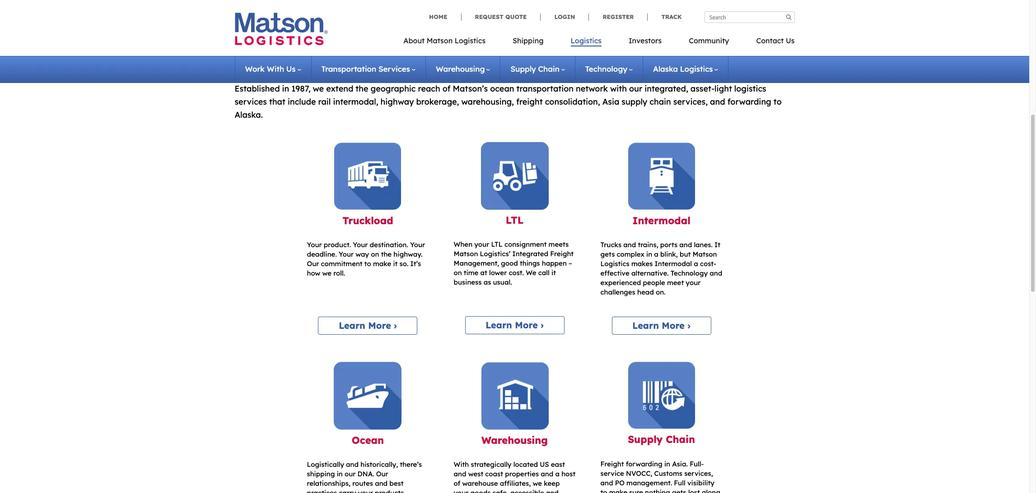 Task type: locate. For each thing, give the bounding box(es) containing it.
0 horizontal spatial of
[[443, 84, 451, 94]]

it left so.
[[393, 260, 398, 268]]

1 vertical spatial freight
[[601, 460, 624, 469]]

0 vertical spatial us
[[786, 36, 795, 45]]

us right 'contact'
[[786, 36, 795, 45]]

and left best
[[375, 480, 388, 489]]

of up brokerage,
[[443, 84, 451, 94]]

community link
[[675, 33, 743, 52]]

1 horizontal spatial forwarding
[[728, 97, 772, 107]]

1 vertical spatial a
[[694, 260, 698, 268]]

we up the accessible
[[533, 480, 542, 489]]

0 horizontal spatial technology
[[585, 64, 628, 74]]

0 vertical spatial services
[[627, 5, 660, 15]]

0 horizontal spatial supply
[[511, 64, 536, 74]]

warehousing up matson's
[[436, 64, 485, 74]]

matson down lanes.
[[693, 250, 717, 259]]

with up "asia"
[[610, 84, 627, 94]]

0 horizontal spatial forwarding
[[626, 460, 663, 469]]

and up but
[[680, 241, 692, 249]]

shipping
[[513, 36, 544, 45]]

chain
[[538, 64, 560, 74], [666, 434, 695, 446]]

people
[[643, 279, 665, 287]]

more for ltl
[[515, 320, 538, 331]]

services up distributors.
[[627, 5, 660, 15]]

ltl up logistics' on the left bottom of page
[[491, 240, 503, 249]]

0 horizontal spatial freight
[[550, 250, 574, 258]]

1 vertical spatial on
[[454, 269, 462, 277]]

0 vertical spatial supply chain
[[511, 64, 560, 74]]

with inside the with strategically located us east and west coast properties and a host of warehouse affiliates, we keep your goods safe, accessible
[[454, 461, 469, 470]]

gets down full
[[672, 489, 687, 494]]

1 horizontal spatial learn more › link
[[465, 317, 565, 335]]

1 vertical spatial services
[[235, 97, 267, 107]]

2 vertical spatial a
[[555, 471, 560, 479]]

0 vertical spatial gets
[[601, 250, 615, 259]]

and down service
[[601, 479, 613, 488]]

make down po
[[609, 489, 628, 494]]

ltl up consignment
[[506, 214, 524, 227]]

2 horizontal spatial ›
[[688, 320, 691, 332]]

1 vertical spatial our
[[629, 84, 643, 94]]

supply up the nvocc,
[[628, 434, 663, 446]]

2 vertical spatial our
[[376, 471, 388, 479]]

and up networks
[[450, 5, 465, 15]]

supply chain up the transportation
[[511, 64, 560, 74]]

chain up asia.
[[666, 434, 695, 446]]

so.
[[400, 260, 409, 268]]

1 horizontal spatial a
[[654, 250, 659, 259]]

0 vertical spatial ltl
[[506, 214, 524, 227]]

0 horizontal spatial our
[[262, 40, 276, 50]]

supply down shipping link
[[511, 64, 536, 74]]

transportation services
[[321, 64, 410, 74]]

0 horizontal spatial on
[[371, 250, 379, 259]]

of left warehouse
[[454, 480, 461, 489]]

customized
[[741, 5, 785, 15]]

it down happen
[[552, 269, 556, 277]]

better,
[[422, 5, 447, 15]]

1 vertical spatial us
[[286, 64, 296, 74]]

our right 'logistics.'
[[610, 5, 625, 15]]

0 vertical spatial a
[[654, 250, 659, 259]]

technology up meet
[[671, 269, 708, 278]]

1 vertical spatial supply chain link
[[628, 434, 695, 446]]

technology inside trucks and trains, ports and lanes. it gets complex in a blink, but matson logistics makes intermodal a cost- effective alternative. technology and experienced people meet your challenges head on.
[[671, 269, 708, 278]]

retailers,
[[503, 18, 537, 28]]

meet
[[304, 40, 323, 50]]

our left video:
[[262, 40, 276, 50]]

with up retailers,
[[521, 5, 538, 15]]

transportation services link
[[321, 64, 416, 74]]

your inside the with strategically located us east and west coast properties and a host of warehouse affiliates, we keep your goods safe, accessible
[[454, 490, 469, 494]]

matson up learn about us: matson logistics company profile at the top left
[[326, 40, 355, 50]]

ocean link
[[352, 435, 384, 447]]

a down 'trains,'
[[654, 250, 659, 259]]

about
[[404, 36, 425, 45]]

1 vertical spatial ltl
[[491, 240, 503, 249]]

0 vertical spatial chain
[[427, 18, 449, 28]]

1 horizontal spatial technology
[[671, 269, 708, 278]]

your
[[307, 241, 322, 249], [353, 241, 368, 249], [410, 241, 425, 249], [339, 250, 354, 259]]

learn more › link for intermodal
[[612, 317, 711, 335]]

call
[[538, 269, 550, 277]]

with inside source, store, and deliver your products faster, better, and more reliably with matson logistics. our services and technology are customized to drive efficiencies in—and costs out—of supply chain networks for retailers, manufacturers, and distributors.
[[521, 5, 538, 15]]

services,
[[685, 470, 713, 478]]

1 horizontal spatial us
[[786, 36, 795, 45]]

forwarding up the nvocc,
[[626, 460, 663, 469]]

0 horizontal spatial gets
[[601, 250, 615, 259]]

complex
[[617, 250, 645, 259]]

technology
[[679, 5, 723, 15]]

source,
[[235, 5, 264, 15]]

chain up the transportation
[[538, 64, 560, 74]]

technology
[[585, 64, 628, 74], [671, 269, 708, 278]]

with
[[267, 64, 284, 74], [454, 461, 469, 470]]

services
[[627, 5, 660, 15], [235, 97, 267, 107]]

0 vertical spatial supply chain link
[[511, 64, 565, 74]]

your up highway.
[[410, 241, 425, 249]]

with left the us:
[[267, 64, 284, 74]]

(90
[[394, 40, 407, 50]]

consignment
[[505, 240, 547, 249]]

on
[[371, 250, 379, 259], [454, 269, 462, 277]]

None search field
[[705, 11, 795, 23]]

1 vertical spatial technology
[[671, 269, 708, 278]]

warehousing up located
[[482, 435, 548, 447]]

supply chain up asia.
[[628, 434, 695, 446]]

0 horizontal spatial our
[[307, 260, 319, 268]]

po
[[615, 479, 625, 488]]

our
[[262, 40, 276, 50], [629, 84, 643, 94], [345, 471, 356, 479]]

2 horizontal spatial learn more › link
[[612, 317, 711, 335]]

forwarding
[[728, 97, 772, 107], [626, 460, 663, 469]]

gets inside trucks and trains, ports and lanes. it gets complex in a blink, but matson logistics makes intermodal a cost- effective alternative. technology and experienced people meet your challenges head on.
[[601, 250, 615, 259]]

learn more › link for ltl
[[465, 317, 565, 335]]

on left the
[[371, 250, 379, 259]]

1 horizontal spatial ›
[[541, 320, 544, 331]]

1 vertical spatial of
[[454, 480, 461, 489]]

your up logistics' on the left bottom of page
[[475, 240, 489, 249]]

0 horizontal spatial us
[[286, 64, 296, 74]]

cost-
[[700, 260, 717, 268]]

matson down 'home' on the top of the page
[[427, 36, 453, 45]]

work with us link
[[245, 64, 301, 74]]

your up way at the bottom
[[353, 241, 368, 249]]

located
[[514, 461, 538, 470]]

1 horizontal spatial supply chain link
[[628, 434, 695, 446]]

forwarding inside freight forwarding in asia. full- service nvocc, customs services, and po management. full visibility to make sure nothing gets lost al
[[626, 460, 663, 469]]

established in 1987, we extend the geographic reach of matson's ocean transportation network with our integrated, asset-light logistics services that include rail intermodal, highway brokerage, warehousing, freight consolidation, asia supply chain services, and forwarding to alaska.
[[235, 84, 782, 120]]

in—and
[[315, 18, 344, 28]]

the
[[381, 250, 392, 259]]

we inside the with strategically located us east and west coast properties and a host of warehouse affiliates, we keep your goods safe, accessible
[[533, 480, 542, 489]]

track link
[[648, 13, 682, 21]]

1 horizontal spatial our
[[376, 471, 388, 479]]

ocean
[[352, 435, 384, 447]]

register
[[603, 13, 634, 20]]

and down cost-
[[710, 269, 723, 278]]

freight down meets
[[550, 250, 574, 258]]

1 horizontal spatial chain
[[650, 97, 671, 107]]

faster,
[[395, 5, 419, 15]]

on.
[[656, 288, 666, 297]]

freight up service
[[601, 460, 624, 469]]

learn more ›
[[486, 320, 544, 331], [339, 320, 397, 332], [633, 320, 691, 332]]

a inside the with strategically located us east and west coast properties and a host of warehouse affiliates, we keep your goods safe, accessible
[[555, 471, 560, 479]]

practices
[[307, 490, 337, 494]]

things
[[520, 259, 540, 268]]

alaska logistics
[[653, 64, 713, 74]]

and up distributors.
[[662, 5, 677, 15]]

our left the 'integrated,'
[[629, 84, 643, 94]]

0 horizontal spatial make
[[373, 260, 391, 268]]

and up dna.
[[346, 461, 359, 470]]

1 vertical spatial chain
[[650, 97, 671, 107]]

1 horizontal spatial with
[[454, 461, 469, 470]]

gets inside freight forwarding in asia. full- service nvocc, customs services, and po management. full visibility to make sure nothing gets lost al
[[672, 489, 687, 494]]

our left dna.
[[345, 471, 356, 479]]

1 horizontal spatial of
[[454, 480, 461, 489]]

1 vertical spatial supply
[[628, 434, 663, 446]]

warehousing link up matson's
[[436, 64, 490, 74]]

0 horizontal spatial a
[[555, 471, 560, 479]]

asia
[[603, 97, 620, 107]]

1 vertical spatial with
[[610, 84, 627, 94]]

0 vertical spatial with
[[267, 64, 284, 74]]

we left roll.
[[322, 269, 332, 278]]

forwarding down logistics
[[728, 97, 772, 107]]

1 horizontal spatial gets
[[672, 489, 687, 494]]

your inside when your ltl consignment meets matson logistics' integrated freight management, good things happen – on time at lower cost. we call it business as usual.
[[475, 240, 489, 249]]

freight
[[516, 97, 543, 107]]

intermodal
[[633, 214, 691, 227], [655, 260, 692, 268]]

1 vertical spatial it
[[552, 269, 556, 277]]

0 horizontal spatial ›
[[394, 320, 397, 332]]

in up that
[[282, 84, 289, 94]]

supply chain link up the transportation
[[511, 64, 565, 74]]

0 horizontal spatial ltl
[[491, 240, 503, 249]]

1 horizontal spatial with
[[610, 84, 627, 94]]

1 horizontal spatial supply
[[622, 97, 648, 107]]

us
[[786, 36, 795, 45], [286, 64, 296, 74]]

matson inside source, store, and deliver your products faster, better, and more reliably with matson logistics. our services and technology are customized to drive efficiencies in—and costs out—of supply chain networks for retailers, manufacturers, and distributors.
[[540, 5, 569, 15]]

1 horizontal spatial services
[[627, 5, 660, 15]]

make
[[373, 260, 391, 268], [609, 489, 628, 494]]

1 horizontal spatial supply chain
[[628, 434, 695, 446]]

and left west
[[454, 471, 466, 479]]

with up west
[[454, 461, 469, 470]]

with inside established in 1987, we extend the geographic reach of matson's ocean transportation network with our integrated, asset-light logistics services that include rail intermodal, highway brokerage, warehousing, freight consolidation, asia supply chain services, and forwarding to alaska.
[[610, 84, 627, 94]]

› for intermodal
[[688, 320, 691, 332]]

your product. your destination. your deadline.  your way on the highway. our commitment to make it so. it's how we roll.
[[307, 241, 425, 278]]

time
[[464, 269, 479, 277]]

about matson logistics link
[[404, 33, 499, 52]]

2 horizontal spatial our
[[629, 84, 643, 94]]

1 horizontal spatial freight
[[601, 460, 624, 469]]

1 vertical spatial we
[[533, 480, 542, 489]]

intermodal inside trucks and trains, ports and lanes. it gets complex in a blink, but matson logistics makes intermodal a cost- effective alternative. technology and experienced people meet your challenges head on.
[[655, 260, 692, 268]]

on left time
[[454, 269, 462, 277]]

learn more › link
[[465, 317, 565, 335], [318, 317, 418, 335], [612, 317, 711, 335]]

more inside source, store, and deliver your products faster, better, and more reliably with matson logistics. our services and technology are customized to drive efficiencies in—and costs out—of supply chain networks for retailers, manufacturers, and distributors.
[[467, 5, 487, 15]]

0 horizontal spatial supply
[[399, 18, 425, 28]]

›
[[541, 320, 544, 331], [394, 320, 397, 332], [688, 320, 691, 332]]

us right about
[[286, 64, 296, 74]]

integrated,
[[645, 84, 688, 94]]

1 vertical spatial forwarding
[[626, 460, 663, 469]]

goods
[[471, 490, 491, 494]]

1 vertical spatial supply
[[622, 97, 648, 107]]

make inside your product. your destination. your deadline.  your way on the highway. our commitment to make it so. it's how we roll.
[[373, 260, 391, 268]]

west
[[468, 471, 483, 479]]

in up "customs"
[[665, 460, 670, 469]]

your inside source, store, and deliver your products faster, better, and more reliably with matson logistics. our services and technology are customized to drive efficiencies in—and costs out—of supply chain networks for retailers, manufacturers, and distributors.
[[337, 5, 355, 15]]

in up 'relationships,'
[[337, 471, 343, 479]]

warehousing link up located
[[482, 435, 548, 447]]

how
[[307, 269, 320, 278]]

0 vertical spatial forwarding
[[728, 97, 772, 107]]

in down 'trains,'
[[647, 250, 652, 259]]

of
[[443, 84, 451, 94], [454, 480, 461, 489]]

1 vertical spatial make
[[609, 489, 628, 494]]

our up how
[[307, 260, 319, 268]]

and up top menu navigation
[[602, 18, 617, 28]]

your right meet
[[686, 279, 701, 287]]

learn more › for truckload
[[339, 320, 397, 332]]

search image
[[786, 14, 792, 20]]

2 horizontal spatial a
[[694, 260, 698, 268]]

intermodal down blink, at right
[[655, 260, 692, 268]]

learn more › for intermodal
[[633, 320, 691, 332]]

we
[[322, 269, 332, 278], [533, 480, 542, 489]]

store,
[[266, 5, 288, 15]]

your up costs at the top left
[[337, 5, 355, 15]]

2 horizontal spatial our
[[610, 5, 625, 15]]

matson logistics image
[[235, 13, 328, 45]]

gets down trucks at the right
[[601, 250, 615, 259]]

watch
[[235, 40, 260, 50]]

1 horizontal spatial we
[[533, 480, 542, 489]]

our inside logistically and historically, there's shipping in our dna. our relationships, routes and best practices carry your produ
[[376, 471, 388, 479]]

1 vertical spatial our
[[307, 260, 319, 268]]

rail
[[318, 97, 331, 107]]

distributors.
[[619, 18, 666, 28]]

chain down the 'integrated,'
[[650, 97, 671, 107]]

your down routes
[[358, 490, 373, 494]]

are
[[725, 5, 738, 15]]

intermodal up 'ports'
[[633, 214, 691, 227]]

0 horizontal spatial it
[[393, 260, 398, 268]]

2 vertical spatial our
[[345, 471, 356, 479]]

a for east
[[555, 471, 560, 479]]

supply inside source, store, and deliver your products faster, better, and more reliably with matson logistics. our services and technology are customized to drive efficiencies in—and costs out—of supply chain networks for retailers, manufacturers, and distributors.
[[399, 18, 425, 28]]

services up alaska.
[[235, 97, 267, 107]]

management,
[[454, 259, 499, 268]]

supply down faster,
[[399, 18, 425, 28]]

Search search field
[[705, 11, 795, 23]]

learn for intermodal
[[633, 320, 659, 332]]

nvocc,
[[626, 470, 653, 478]]

supply chain link up asia.
[[628, 434, 695, 446]]

1 horizontal spatial make
[[609, 489, 628, 494]]

1 vertical spatial with
[[454, 461, 469, 470]]

1 horizontal spatial chain
[[666, 434, 695, 446]]

when
[[454, 240, 473, 249]]

technology up the network
[[585, 64, 628, 74]]

supply right "asia"
[[622, 97, 648, 107]]

0 vertical spatial supply
[[399, 18, 425, 28]]

commitment
[[321, 260, 363, 268]]

0 horizontal spatial supply chain link
[[511, 64, 565, 74]]

0 horizontal spatial with
[[521, 5, 538, 15]]

matson up manufacturers,
[[540, 5, 569, 15]]

a left cost-
[[694, 260, 698, 268]]

at
[[481, 269, 487, 277]]

your left goods
[[454, 490, 469, 494]]

2 horizontal spatial learn more ›
[[633, 320, 691, 332]]

0 vertical spatial we
[[322, 269, 332, 278]]

0 horizontal spatial services
[[235, 97, 267, 107]]

to inside freight forwarding in asia. full- service nvocc, customs services, and po management. full visibility to make sure nothing gets lost al
[[601, 489, 607, 494]]

reliably
[[490, 5, 519, 15]]

make down the
[[373, 260, 391, 268]]

chain down better,
[[427, 18, 449, 28]]

0 horizontal spatial we
[[322, 269, 332, 278]]

supply
[[511, 64, 536, 74], [628, 434, 663, 446]]

1 horizontal spatial on
[[454, 269, 462, 277]]

visibility
[[688, 479, 715, 488]]

0 horizontal spatial with
[[267, 64, 284, 74]]

truckload
[[343, 214, 393, 227]]

matson inside when your ltl consignment meets matson logistics' integrated freight management, good things happen – on time at lower cost. we call it business as usual.
[[454, 250, 478, 258]]

matson down when
[[454, 250, 478, 258]]

1 horizontal spatial it
[[552, 269, 556, 277]]

our down historically,
[[376, 471, 388, 479]]

services inside established in 1987, we extend the geographic reach of matson's ocean transportation network with our integrated, asset-light logistics services that include rail intermodal, highway brokerage, warehousing, freight consolidation, asia supply chain services, and forwarding to alaska.
[[235, 97, 267, 107]]

asset-
[[691, 84, 715, 94]]

1 vertical spatial intermodal
[[655, 260, 692, 268]]

0 vertical spatial make
[[373, 260, 391, 268]]

in inside freight forwarding in asia. full- service nvocc, customs services, and po management. full visibility to make sure nothing gets lost al
[[665, 460, 670, 469]]

0 vertical spatial on
[[371, 250, 379, 259]]

1 vertical spatial gets
[[672, 489, 687, 494]]

a down east
[[555, 471, 560, 479]]



Task type: describe. For each thing, give the bounding box(es) containing it.
matson inside trucks and trains, ports and lanes. it gets complex in a blink, but matson logistics makes intermodal a cost- effective alternative. technology and experienced people meet your challenges head on.
[[693, 250, 717, 259]]

about
[[260, 62, 283, 72]]

on inside when your ltl consignment meets matson logistics' integrated freight management, good things happen – on time at lower cost. we call it business as usual.
[[454, 269, 462, 277]]

–
[[569, 259, 572, 268]]

experienced
[[601, 279, 641, 287]]

nothing
[[645, 489, 670, 494]]

of inside established in 1987, we extend the geographic reach of matson's ocean transportation network with our integrated, asset-light logistics services that include rail intermodal, highway brokerage, warehousing, freight consolidation, asia supply chain services, and forwarding to alaska.
[[443, 84, 451, 94]]

freight inside freight forwarding in asia. full- service nvocc, customs services, and po management. full visibility to make sure nothing gets lost al
[[601, 460, 624, 469]]

geographic
[[371, 84, 416, 94]]

company
[[367, 62, 405, 72]]

as
[[484, 278, 491, 287]]

transportation
[[517, 84, 574, 94]]

us inside top menu navigation
[[786, 36, 795, 45]]

trucks and trains, ports and lanes. it gets complex in a blink, but matson logistics makes intermodal a cost- effective alternative. technology and experienced people meet your challenges head on.
[[601, 241, 723, 297]]

it inside when your ltl consignment meets matson logistics' integrated freight management, good things happen – on time at lower cost. we call it business as usual.
[[552, 269, 556, 277]]

drive
[[245, 18, 265, 28]]

profile
[[407, 62, 432, 72]]

usual.
[[493, 278, 512, 287]]

ports
[[660, 241, 678, 249]]

top menu navigation
[[404, 33, 795, 52]]

brokerage,
[[416, 97, 459, 107]]

accessible
[[511, 490, 544, 494]]

head
[[637, 288, 654, 297]]

asia.
[[672, 460, 688, 469]]

challenges
[[601, 288, 636, 297]]

source, store, and deliver your products faster, better, and more reliably with matson logistics. our services and technology are customized to drive efficiencies in—and costs out—of supply chain networks for retailers, manufacturers, and distributors.
[[235, 5, 785, 28]]

learn about us: matson logistics company profile
[[235, 62, 432, 72]]

› for ltl
[[541, 320, 544, 331]]

work with us
[[245, 64, 296, 74]]

us
[[540, 461, 549, 470]]

learn for ltl
[[486, 320, 512, 331]]

request quote link
[[461, 13, 541, 21]]

watch our video: meet matson logistics (90 seconds).
[[235, 40, 446, 50]]

learn more › for ltl
[[486, 320, 544, 331]]

carry
[[339, 490, 356, 494]]

1 vertical spatial supply chain
[[628, 434, 695, 446]]

on inside your product. your destination. your deadline.  your way on the highway. our commitment to make it so. it's how we roll.
[[371, 250, 379, 259]]

our inside established in 1987, we extend the geographic reach of matson's ocean transportation network with our integrated, asset-light logistics services that include rail intermodal, highway brokerage, warehousing, freight consolidation, asia supply chain services, and forwarding to alaska.
[[629, 84, 643, 94]]

your up commitment
[[339, 250, 354, 259]]

video:
[[278, 40, 301, 50]]

service
[[601, 470, 624, 478]]

matson down the meet
[[298, 62, 327, 72]]

matson inside about matson logistics link
[[427, 36, 453, 45]]

to inside source, store, and deliver your products faster, better, and more reliably with matson logistics. our services and technology are customized to drive efficiencies in—and costs out—of supply chain networks for retailers, manufacturers, and distributors.
[[235, 18, 243, 28]]

intermodal,
[[333, 97, 378, 107]]

properties
[[505, 471, 539, 479]]

and up efficiencies
[[291, 5, 306, 15]]

with for network
[[610, 84, 627, 94]]

community
[[689, 36, 729, 45]]

supply inside established in 1987, we extend the geographic reach of matson's ocean transportation network with our integrated, asset-light logistics services that include rail intermodal, highway brokerage, warehousing, freight consolidation, asia supply chain services, and forwarding to alaska.
[[622, 97, 648, 107]]

seconds).
[[409, 40, 446, 50]]

to inside established in 1987, we extend the geographic reach of matson's ocean transportation network with our integrated, asset-light logistics services that include rail intermodal, highway brokerage, warehousing, freight consolidation, asia supply chain services, and forwarding to alaska.
[[774, 97, 782, 107]]

chain inside source, store, and deliver your products faster, better, and more reliably with matson logistics. our services and technology are customized to drive efficiencies in—and costs out—of supply chain networks for retailers, manufacturers, and distributors.
[[427, 18, 449, 28]]

learn more › link for truckload
[[318, 317, 418, 335]]

request quote
[[475, 13, 527, 20]]

effective
[[601, 269, 630, 278]]

0 vertical spatial intermodal
[[633, 214, 691, 227]]

lower
[[489, 269, 507, 277]]

manufacturers,
[[539, 18, 600, 28]]

your up deadline.
[[307, 241, 322, 249]]

network
[[576, 84, 608, 94]]

consolidation,
[[545, 97, 600, 107]]

1 horizontal spatial ltl
[[506, 214, 524, 227]]

technology link
[[585, 64, 633, 74]]

register link
[[589, 13, 648, 21]]

learn for truckload
[[339, 320, 365, 332]]

it's
[[410, 260, 421, 268]]

warehousing,
[[461, 97, 514, 107]]

chain inside established in 1987, we extend the geographic reach of matson's ocean transportation network with our integrated, asset-light logistics services that include rail intermodal, highway brokerage, warehousing, freight consolidation, asia supply chain services, and forwarding to alaska.
[[650, 97, 671, 107]]

our inside your product. your destination. your deadline.  your way on the highway. our commitment to make it so. it's how we roll.
[[307, 260, 319, 268]]

warehouse
[[462, 480, 498, 489]]

about matson logistics
[[404, 36, 486, 45]]

0 horizontal spatial supply chain
[[511, 64, 560, 74]]

established
[[235, 84, 280, 94]]

and up complex
[[624, 241, 636, 249]]

of inside the with strategically located us east and west coast properties and a host of warehouse affiliates, we keep your goods safe, accessible
[[454, 480, 461, 489]]

best
[[390, 480, 404, 489]]

when your ltl consignment meets matson logistics' integrated freight management, good things happen – on time at lower cost. we call it business as usual.
[[454, 240, 574, 287]]

logistics
[[735, 84, 767, 94]]

to inside your product. your destination. your deadline.  your way on the highway. our commitment to make it so. it's how we roll.
[[365, 260, 371, 268]]

customs
[[654, 470, 683, 478]]

1 horizontal spatial supply
[[628, 434, 663, 446]]

meets
[[549, 240, 569, 249]]

extend the
[[326, 84, 368, 94]]

in inside trucks and trains, ports and lanes. it gets complex in a blink, but matson logistics makes intermodal a cost- effective alternative. technology and experienced people meet your challenges head on.
[[647, 250, 652, 259]]

0 vertical spatial warehousing link
[[436, 64, 490, 74]]

matson logistics less than truckload icon image
[[481, 142, 549, 210]]

alaska logistics link
[[653, 64, 719, 74]]

logistics inside trucks and trains, ports and lanes. it gets complex in a blink, but matson logistics makes intermodal a cost- effective alternative. technology and experienced people meet your challenges head on.
[[601, 260, 630, 268]]

0 vertical spatial technology
[[585, 64, 628, 74]]

forwarding inside established in 1987, we extend the geographic reach of matson's ocean transportation network with our integrated, asset-light logistics services that include rail intermodal, highway brokerage, warehousing, freight consolidation, asia supply chain services, and forwarding to alaska.
[[728, 97, 772, 107]]

our inside logistically and historically, there's shipping in our dna. our relationships, routes and best practices carry your produ
[[345, 471, 356, 479]]

shipping
[[307, 471, 335, 479]]

costs
[[346, 18, 367, 28]]

investors
[[629, 36, 662, 45]]

and down us
[[541, 471, 554, 479]]

ltl link
[[506, 214, 524, 227]]

we inside your product. your destination. your deadline.  your way on the highway. our commitment to make it so. it's how we roll.
[[322, 269, 332, 278]]

0 vertical spatial supply
[[511, 64, 536, 74]]

track
[[662, 13, 682, 20]]

ocean
[[490, 84, 514, 94]]

0 vertical spatial warehousing
[[436, 64, 485, 74]]

host
[[562, 471, 576, 479]]

investors link
[[615, 33, 675, 52]]

shipping link
[[499, 33, 557, 52]]

in inside established in 1987, we extend the geographic reach of matson's ocean transportation network with our integrated, asset-light logistics services that include rail intermodal, highway brokerage, warehousing, freight consolidation, asia supply chain services, and forwarding to alaska.
[[282, 84, 289, 94]]

a for and
[[654, 250, 659, 259]]

destination.
[[370, 241, 408, 249]]

1 vertical spatial warehousing
[[482, 435, 548, 447]]

highway
[[381, 97, 414, 107]]

ltl inside when your ltl consignment meets matson logistics' integrated freight management, good things happen – on time at lower cost. we call it business as usual.
[[491, 240, 503, 249]]

your inside logistically and historically, there's shipping in our dna. our relationships, routes and best practices carry your produ
[[358, 490, 373, 494]]

logistically and historically, there's shipping in our dna. our relationships, routes and best practices carry your produ
[[307, 461, 422, 494]]

and inside freight forwarding in asia. full- service nvocc, customs services, and po management. full visibility to make sure nothing gets lost al
[[601, 479, 613, 488]]

services
[[379, 64, 410, 74]]

more for intermodal
[[662, 320, 685, 332]]

it inside your product. your destination. your deadline.  your way on the highway. our commitment to make it so. it's how we roll.
[[393, 260, 398, 268]]

0 vertical spatial our
[[262, 40, 276, 50]]

0 vertical spatial chain
[[538, 64, 560, 74]]

› for truckload
[[394, 320, 397, 332]]

there's
[[400, 461, 422, 470]]

freight inside when your ltl consignment meets matson logistics' integrated freight management, good things happen – on time at lower cost. we call it business as usual.
[[550, 250, 574, 258]]

matson logistics company profile link
[[298, 62, 432, 72]]

but
[[680, 250, 691, 259]]

1 vertical spatial chain
[[666, 434, 695, 446]]

your inside trucks and trains, ports and lanes. it gets complex in a blink, but matson logistics makes intermodal a cost- effective alternative. technology and experienced people meet your challenges head on.
[[686, 279, 701, 287]]

work
[[245, 64, 265, 74]]

that
[[269, 97, 286, 107]]

efficiencies
[[267, 18, 312, 28]]

services inside source, store, and deliver your products faster, better, and more reliably with matson logistics. our services and technology are customized to drive efficiencies in—and costs out—of supply chain networks for retailers, manufacturers, and distributors.
[[627, 5, 660, 15]]

with for reliably
[[521, 5, 538, 15]]

truckload link
[[343, 214, 393, 227]]

makes
[[632, 260, 653, 268]]

reach
[[418, 84, 440, 94]]

it
[[715, 241, 721, 249]]

home link
[[429, 13, 461, 21]]

1 vertical spatial warehousing link
[[482, 435, 548, 447]]

our inside source, store, and deliver your products faster, better, and more reliably with matson logistics. our services and technology are customized to drive efficiencies in—and costs out—of supply chain networks for retailers, manufacturers, and distributors.
[[610, 5, 625, 15]]

lanes.
[[694, 241, 713, 249]]

make inside freight forwarding in asia. full- service nvocc, customs services, and po management. full visibility to make sure nothing gets lost al
[[609, 489, 628, 494]]

integrated
[[513, 250, 548, 258]]

with strategically located us east and west coast properties and a host of warehouse affiliates, we keep your goods safe, accessible 
[[454, 461, 576, 494]]

in inside logistically and historically, there's shipping in our dna. our relationships, routes and best practices carry your produ
[[337, 471, 343, 479]]

more for truckload
[[368, 320, 391, 332]]

safe,
[[493, 490, 509, 494]]



Task type: vqa. For each thing, say whether or not it's contained in the screenshot.
the Assistance
no



